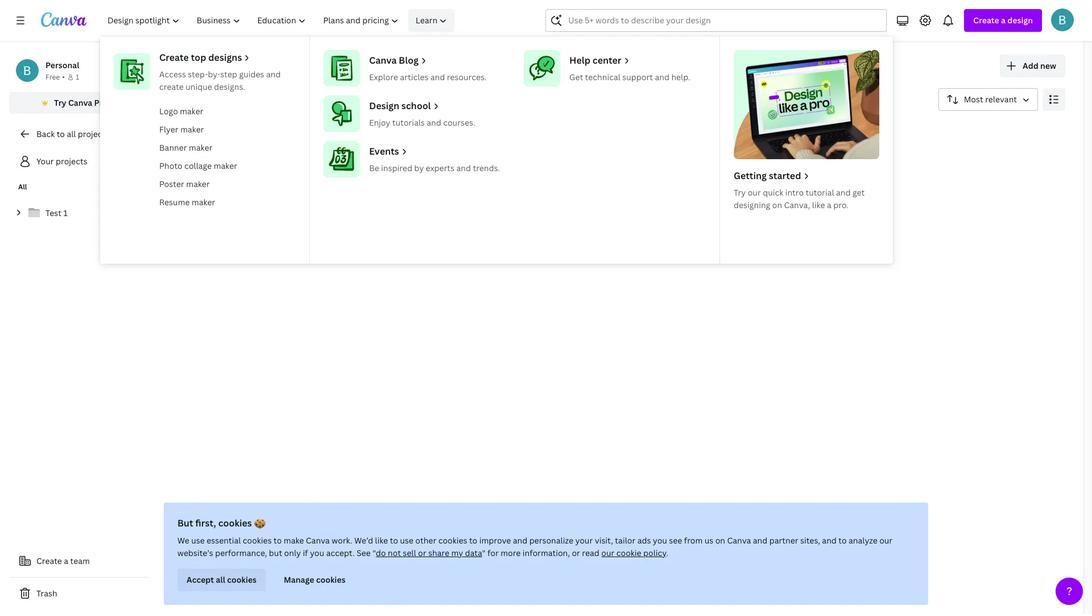 Task type: describe. For each thing, give the bounding box(es) containing it.
Search search field
[[569, 10, 864, 31]]

guides
[[239, 69, 264, 80]]

see
[[669, 535, 682, 546]]

free
[[46, 72, 60, 82]]

resume maker
[[159, 197, 215, 208]]

create for create top designs
[[159, 51, 189, 64]]

2 vertical spatial projects
[[56, 156, 87, 167]]

banner maker
[[159, 142, 213, 153]]

share
[[428, 548, 450, 559]]

images button
[[309, 120, 345, 142]]

we use essential cookies to make canva work. we'd like to use other cookies to improve and personalize your visit, tailor ads you see from us on canva and partner sites, and to analyze our website's performance, but only if you accept. see "
[[178, 535, 893, 559]]

see
[[357, 548, 371, 559]]

support
[[623, 72, 653, 83]]

tailor
[[615, 535, 636, 546]]

cookies up my in the left of the page
[[438, 535, 467, 546]]

step-
[[188, 69, 208, 80]]

design
[[1008, 15, 1033, 26]]

cookies inside button
[[316, 575, 346, 585]]

photo collage maker link
[[155, 157, 300, 175]]

and up do not sell or share my data " for more information, or read our cookie policy .
[[513, 535, 528, 546]]

test 1 link
[[9, 201, 148, 225]]

accept all cookies
[[187, 575, 257, 585]]

cookies down 🍪 on the bottom left of the page
[[243, 535, 272, 546]]

to up "but"
[[274, 535, 282, 546]]

not
[[388, 548, 401, 559]]

top level navigation element
[[100, 9, 893, 264]]

most relevant
[[964, 94, 1017, 105]]

2 vertical spatial our
[[602, 548, 615, 559]]

create a team
[[36, 556, 90, 567]]

our inside the try our quick intro tutorial and get designing on canva, like a pro.
[[748, 187, 761, 198]]

getting started
[[734, 170, 801, 182]]

do
[[376, 548, 386, 559]]

only
[[284, 548, 301, 559]]

trash link
[[9, 583, 148, 605]]

add new
[[1023, 60, 1057, 71]]

create top designs
[[159, 51, 242, 64]]

and left help.
[[655, 72, 670, 83]]

but first, cookies 🍪 dialog
[[164, 503, 929, 605]]

resume
[[159, 197, 190, 208]]

1 vertical spatial 1
[[63, 208, 68, 218]]

to up not
[[390, 535, 398, 546]]

0 vertical spatial projects
[[202, 54, 279, 79]]

but first, cookies 🍪
[[178, 517, 265, 530]]

be inspired by experts and trends.
[[369, 163, 500, 174]]

personalize
[[529, 535, 573, 546]]

all inside button
[[162, 125, 172, 136]]

get technical support and help.
[[570, 72, 690, 83]]

and right sites,
[[822, 535, 837, 546]]

cookies up essential
[[218, 517, 252, 530]]

banner
[[159, 142, 187, 153]]

projects inside "link"
[[78, 129, 109, 139]]

add new button
[[1000, 55, 1066, 77]]

try canva pro
[[54, 97, 107, 108]]

information,
[[523, 548, 570, 559]]

blog
[[399, 54, 419, 67]]

manage cookies
[[284, 575, 346, 585]]

our inside we use essential cookies to make canva work. we'd like to use other cookies to improve and personalize your visit, tailor ads you see from us on canva and partner sites, and to analyze our website's performance, but only if you accept. see "
[[880, 535, 893, 546]]

explore articles and resources.
[[369, 72, 487, 83]]

other
[[415, 535, 437, 546]]

canva,
[[784, 200, 810, 211]]

enjoy tutorials and courses.
[[369, 117, 475, 128]]

canva blog
[[369, 54, 419, 67]]

my
[[451, 548, 463, 559]]

try for try our quick intro tutorial and get designing on canva, like a pro.
[[734, 187, 746, 198]]

and inside the try our quick intro tutorial and get designing on canva, like a pro.
[[836, 187, 851, 198]]

1 or from the left
[[418, 548, 426, 559]]

0 vertical spatial your
[[157, 54, 199, 79]]

design school
[[369, 100, 431, 112]]

like inside we use essential cookies to make canva work. we'd like to use other cookies to improve and personalize your visit, tailor ads you see from us on canva and partner sites, and to analyze our website's performance, but only if you accept. see "
[[375, 535, 388, 546]]

0 vertical spatial your projects
[[157, 54, 279, 79]]

experts
[[426, 163, 455, 174]]

flyer maker
[[159, 124, 204, 135]]

learn menu
[[100, 36, 893, 264]]

test 1
[[46, 208, 68, 218]]

for
[[488, 548, 499, 559]]

maker for resume maker
[[192, 197, 215, 208]]

your
[[575, 535, 593, 546]]

folders
[[199, 125, 228, 136]]

canva inside button
[[68, 97, 92, 108]]

getting
[[734, 170, 767, 182]]

help center
[[570, 54, 622, 67]]

do not sell or share my data link
[[376, 548, 482, 559]]

accept.
[[326, 548, 355, 559]]

analyze
[[849, 535, 878, 546]]

0 horizontal spatial your
[[36, 156, 54, 167]]

maker for logo maker
[[180, 106, 203, 117]]

photo collage maker
[[159, 160, 237, 171]]

get
[[570, 72, 583, 83]]

create a team button
[[9, 550, 148, 573]]

help.
[[672, 72, 690, 83]]

logo maker
[[159, 106, 203, 117]]

access
[[159, 69, 186, 80]]

cookie
[[617, 548, 642, 559]]

inspired
[[381, 163, 412, 174]]

to left analyze
[[839, 535, 847, 546]]

videos button
[[363, 120, 399, 142]]

and left trends.
[[457, 163, 471, 174]]

maker for poster maker
[[186, 179, 210, 189]]

try for try canva pro
[[54, 97, 66, 108]]

back to all projects
[[36, 129, 109, 139]]

cookies inside button
[[227, 575, 257, 585]]

quick
[[763, 187, 784, 198]]

manage
[[284, 575, 314, 585]]

try canva pro button
[[9, 92, 148, 114]]

essential
[[207, 535, 241, 546]]

all button
[[157, 120, 176, 142]]

0 horizontal spatial you
[[310, 548, 324, 559]]

flyer maker link
[[155, 121, 300, 139]]



Task type: vqa. For each thing, say whether or not it's contained in the screenshot.
Time
no



Task type: locate. For each thing, give the bounding box(es) containing it.
1 vertical spatial projects
[[78, 129, 109, 139]]

and inside "access step-by-step guides and create unique designs."
[[266, 69, 281, 80]]

a for team
[[64, 556, 68, 567]]

all right accept
[[216, 575, 225, 585]]

canva inside learn menu
[[369, 54, 397, 67]]

and right articles
[[431, 72, 445, 83]]

tutorials
[[392, 117, 425, 128]]

and down school
[[427, 117, 441, 128]]

back to all projects link
[[9, 123, 148, 146]]

we'd
[[354, 535, 373, 546]]

our up designing
[[748, 187, 761, 198]]

" right see
[[373, 548, 376, 559]]

like up do
[[375, 535, 388, 546]]

tutorial
[[806, 187, 834, 198]]

create a design
[[974, 15, 1033, 26]]

pro.
[[834, 200, 849, 211]]

resources.
[[447, 72, 487, 83]]

canva
[[369, 54, 397, 67], [68, 97, 92, 108], [306, 535, 330, 546], [727, 535, 751, 546]]

1 horizontal spatial or
[[572, 548, 580, 559]]

0 vertical spatial you
[[653, 535, 667, 546]]

accept all cookies button
[[178, 569, 266, 592]]

improve
[[479, 535, 511, 546]]

1 vertical spatial your
[[36, 156, 54, 167]]

center
[[593, 54, 622, 67]]

create up access
[[159, 51, 189, 64]]

you right if
[[310, 548, 324, 559]]

our
[[748, 187, 761, 198], [880, 535, 893, 546], [602, 548, 615, 559]]

and left partner
[[753, 535, 768, 546]]

step
[[220, 69, 237, 80]]

videos
[[368, 125, 394, 136]]

a left design
[[1001, 15, 1006, 26]]

add
[[1023, 60, 1039, 71]]

create left design
[[974, 15, 1000, 26]]

maker up flyer maker at the top of the page
[[180, 106, 203, 117]]

0 horizontal spatial use
[[191, 535, 205, 546]]

1 vertical spatial on
[[716, 535, 725, 546]]

do not sell or share my data " for more information, or read our cookie policy .
[[376, 548, 668, 559]]

None search field
[[546, 9, 887, 32]]

projects down back to all projects
[[56, 156, 87, 167]]

canva left pro
[[68, 97, 92, 108]]

enjoy
[[369, 117, 390, 128]]

0 horizontal spatial "
[[373, 548, 376, 559]]

2 vertical spatial create
[[36, 556, 62, 567]]

1 horizontal spatial like
[[812, 200, 825, 211]]

we
[[178, 535, 189, 546]]

2 " from the left
[[482, 548, 486, 559]]

0 vertical spatial on
[[773, 200, 782, 211]]

and
[[266, 69, 281, 80], [431, 72, 445, 83], [655, 72, 670, 83], [427, 117, 441, 128], [457, 163, 471, 174], [836, 187, 851, 198], [513, 535, 528, 546], [753, 535, 768, 546], [822, 535, 837, 546]]

your up create
[[157, 54, 199, 79]]

all right back at the top
[[67, 129, 76, 139]]

a left the team
[[64, 556, 68, 567]]

1 horizontal spatial all
[[216, 575, 225, 585]]

cookies
[[218, 517, 252, 530], [243, 535, 272, 546], [438, 535, 467, 546], [227, 575, 257, 585], [316, 575, 346, 585]]

a inside dropdown button
[[1001, 15, 1006, 26]]

2 vertical spatial a
[[64, 556, 68, 567]]

1 horizontal spatial 1
[[76, 72, 79, 82]]

2 use from the left
[[400, 535, 414, 546]]

1 horizontal spatial "
[[482, 548, 486, 559]]

design
[[369, 100, 399, 112]]

maker up banner maker
[[180, 124, 204, 135]]

2 or from the left
[[572, 548, 580, 559]]

top
[[191, 51, 206, 64]]

cookies down the performance,
[[227, 575, 257, 585]]

create inside dropdown button
[[974, 15, 1000, 26]]

cookies down accept.
[[316, 575, 346, 585]]

canva up the explore
[[369, 54, 397, 67]]

0 horizontal spatial create
[[36, 556, 62, 567]]

articles
[[400, 72, 429, 83]]

back
[[36, 129, 55, 139]]

a for design
[[1001, 15, 1006, 26]]

pro
[[94, 97, 107, 108]]

1 horizontal spatial try
[[734, 187, 746, 198]]

maker down poster maker
[[192, 197, 215, 208]]

technical
[[585, 72, 621, 83]]

try up designing
[[734, 187, 746, 198]]

canva up if
[[306, 535, 330, 546]]

projects up your projects link
[[78, 129, 109, 139]]

maker inside 'link'
[[180, 106, 203, 117]]

" inside we use essential cookies to make canva work. we'd like to use other cookies to improve and personalize your visit, tailor ads you see from us on canva and partner sites, and to analyze our website's performance, but only if you accept. see "
[[373, 548, 376, 559]]

be
[[369, 163, 379, 174]]

create
[[974, 15, 1000, 26], [159, 51, 189, 64], [36, 556, 62, 567]]

you up policy
[[653, 535, 667, 546]]

a left pro.
[[827, 200, 832, 211]]

1 horizontal spatial your projects
[[157, 54, 279, 79]]

create for create a team
[[36, 556, 62, 567]]

all
[[67, 129, 76, 139], [216, 575, 225, 585]]

1 use from the left
[[191, 535, 205, 546]]

try inside button
[[54, 97, 66, 108]]

use up sell
[[400, 535, 414, 546]]

banner maker link
[[155, 139, 300, 157]]

0 horizontal spatial or
[[418, 548, 426, 559]]

your down back at the top
[[36, 156, 54, 167]]

on down quick
[[773, 200, 782, 211]]

resume maker link
[[155, 193, 300, 212]]

your projects
[[157, 54, 279, 79], [36, 156, 87, 167]]

0 vertical spatial all
[[67, 129, 76, 139]]

use
[[191, 535, 205, 546], [400, 535, 414, 546]]

poster
[[159, 179, 184, 189]]

0 horizontal spatial all
[[18, 182, 27, 192]]

learn
[[416, 15, 438, 26]]

our cookie policy link
[[602, 548, 666, 559]]

designing
[[734, 200, 771, 211]]

1 vertical spatial try
[[734, 187, 746, 198]]

starred
[[200, 194, 229, 205]]

to inside back to all projects "link"
[[57, 129, 65, 139]]

1 vertical spatial a
[[827, 200, 832, 211]]

on inside we use essential cookies to make canva work. we'd like to use other cookies to improve and personalize your visit, tailor ads you see from us on canva and partner sites, and to analyze our website's performance, but only if you accept. see "
[[716, 535, 725, 546]]

free •
[[46, 72, 65, 82]]

intro
[[786, 187, 804, 198]]

1 vertical spatial create
[[159, 51, 189, 64]]

try
[[54, 97, 66, 108], [734, 187, 746, 198]]

try our quick intro tutorial and get designing on canva, like a pro.
[[734, 187, 865, 211]]

or right sell
[[418, 548, 426, 559]]

0 horizontal spatial a
[[64, 556, 68, 567]]

use up website's
[[191, 535, 205, 546]]

and up pro.
[[836, 187, 851, 198]]

0 horizontal spatial try
[[54, 97, 66, 108]]

1 horizontal spatial create
[[159, 51, 189, 64]]

to up data
[[469, 535, 478, 546]]

visit,
[[595, 535, 613, 546]]

1 vertical spatial your projects
[[36, 156, 87, 167]]

accept
[[187, 575, 214, 585]]

website's
[[178, 548, 213, 559]]

relevant
[[986, 94, 1017, 105]]

Sort by button
[[939, 88, 1038, 111]]

trends.
[[473, 163, 500, 174]]

projects up 'designs.'
[[202, 54, 279, 79]]

all inside "link"
[[67, 129, 76, 139]]

but
[[178, 517, 193, 530]]

1 horizontal spatial all
[[162, 125, 172, 136]]

0 vertical spatial 1
[[76, 72, 79, 82]]

test
[[46, 208, 61, 218]]

0 horizontal spatial on
[[716, 535, 725, 546]]

1 horizontal spatial our
[[748, 187, 761, 198]]

like inside the try our quick intro tutorial and get designing on canva, like a pro.
[[812, 200, 825, 211]]

0 horizontal spatial 1
[[63, 208, 68, 218]]

"
[[373, 548, 376, 559], [482, 548, 486, 559]]

1 horizontal spatial on
[[773, 200, 782, 211]]

like down tutorial
[[812, 200, 825, 211]]

on right us
[[716, 535, 725, 546]]

1 right •
[[76, 72, 79, 82]]

to
[[57, 129, 65, 139], [274, 535, 282, 546], [390, 535, 398, 546], [469, 535, 478, 546], [839, 535, 847, 546]]

0 vertical spatial try
[[54, 97, 66, 108]]

school
[[402, 100, 431, 112]]

team
[[70, 556, 90, 567]]

all inside button
[[216, 575, 225, 585]]

on inside the try our quick intro tutorial and get designing on canva, like a pro.
[[773, 200, 782, 211]]

designs
[[208, 51, 242, 64]]

1 vertical spatial all
[[18, 182, 27, 192]]

designs.
[[214, 81, 245, 92]]

brad klo image
[[1051, 9, 1074, 31]]

0 horizontal spatial your projects
[[36, 156, 87, 167]]

1 vertical spatial all
[[216, 575, 225, 585]]

0 vertical spatial all
[[162, 125, 172, 136]]

.
[[666, 548, 668, 559]]

logo
[[159, 106, 178, 117]]

like
[[812, 200, 825, 211], [375, 535, 388, 546]]

or left read at right bottom
[[572, 548, 580, 559]]

1 vertical spatial our
[[880, 535, 893, 546]]

2 horizontal spatial a
[[1001, 15, 1006, 26]]

photo
[[159, 160, 183, 171]]

policy
[[644, 548, 666, 559]]

maker down "collage"
[[186, 179, 210, 189]]

our down visit,
[[602, 548, 615, 559]]

create left the team
[[36, 556, 62, 567]]

0 horizontal spatial our
[[602, 548, 615, 559]]

collage
[[184, 160, 212, 171]]

0 vertical spatial create
[[974, 15, 1000, 26]]

data
[[465, 548, 482, 559]]

•
[[62, 72, 65, 82]]

create inside learn menu
[[159, 51, 189, 64]]

1 vertical spatial you
[[310, 548, 324, 559]]

to right back at the top
[[57, 129, 65, 139]]

1 " from the left
[[373, 548, 376, 559]]

work.
[[332, 535, 353, 546]]

1 horizontal spatial your
[[157, 54, 199, 79]]

maker for banner maker
[[189, 142, 213, 153]]

1 horizontal spatial use
[[400, 535, 414, 546]]

try down •
[[54, 97, 66, 108]]

canva right us
[[727, 535, 751, 546]]

0 horizontal spatial all
[[67, 129, 76, 139]]

1
[[76, 72, 79, 82], [63, 208, 68, 218]]

create inside button
[[36, 556, 62, 567]]

create for create a design
[[974, 15, 1000, 26]]

make
[[284, 535, 304, 546]]

1 horizontal spatial you
[[653, 535, 667, 546]]

partner
[[770, 535, 799, 546]]

maker up photo collage maker
[[189, 142, 213, 153]]

" left for
[[482, 548, 486, 559]]

2 horizontal spatial create
[[974, 15, 1000, 26]]

access step-by-step guides and create unique designs.
[[159, 69, 281, 92]]

0 vertical spatial like
[[812, 200, 825, 211]]

1 vertical spatial like
[[375, 535, 388, 546]]

a inside the try our quick intro tutorial and get designing on canva, like a pro.
[[827, 200, 832, 211]]

but
[[269, 548, 282, 559]]

try inside the try our quick intro tutorial and get designing on canva, like a pro.
[[734, 187, 746, 198]]

maker down the banner maker link
[[214, 160, 237, 171]]

0 vertical spatial our
[[748, 187, 761, 198]]

0 vertical spatial a
[[1001, 15, 1006, 26]]

maker for flyer maker
[[180, 124, 204, 135]]

a inside button
[[64, 556, 68, 567]]

1 horizontal spatial a
[[827, 200, 832, 211]]

1 right test
[[63, 208, 68, 218]]

most
[[964, 94, 984, 105]]

flyer
[[159, 124, 178, 135]]

new
[[1041, 60, 1057, 71]]

our right analyze
[[880, 535, 893, 546]]

2 horizontal spatial our
[[880, 535, 893, 546]]

started
[[769, 170, 801, 182]]

trash
[[36, 588, 57, 599]]

on
[[773, 200, 782, 211], [716, 535, 725, 546]]

and right guides
[[266, 69, 281, 80]]

0 horizontal spatial like
[[375, 535, 388, 546]]



